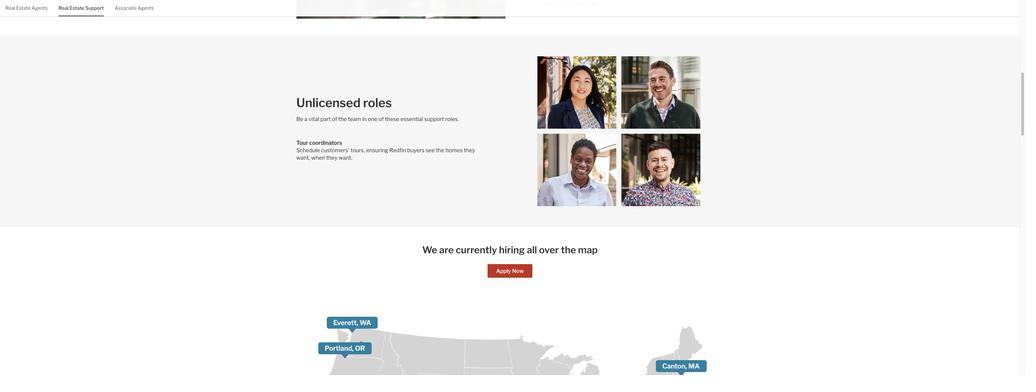 Task type: describe. For each thing, give the bounding box(es) containing it.
ensuring
[[366, 147, 389, 154]]

tour coordinators schedule customers' tours, ensuring redfin buyers see the homes they want, when they want.
[[297, 140, 476, 161]]

2 of from the left
[[379, 116, 384, 122]]

vital
[[309, 116, 319, 122]]

apply
[[497, 268, 511, 274]]

real estate agents
[[5, 5, 48, 11]]

apply now button
[[488, 264, 533, 278]]

apply now
[[497, 268, 524, 274]]

over
[[539, 244, 559, 256]]

the inside the tour coordinators schedule customers' tours, ensuring redfin buyers see the homes they want, when they want.
[[436, 147, 445, 154]]

unlicensed
[[297, 95, 361, 110]]

a
[[305, 116, 308, 122]]

tours,
[[351, 147, 365, 154]]

roles
[[363, 95, 392, 110]]

we are currently hiring all over the map
[[423, 244, 598, 256]]

1 horizontal spatial they
[[464, 147, 476, 154]]

see
[[426, 147, 435, 154]]

associate agents link
[[115, 0, 154, 15]]

real estate agents link
[[5, 0, 48, 15]]

support locations map image
[[297, 310, 724, 375]]

homes
[[446, 147, 463, 154]]

0 horizontal spatial the
[[339, 116, 347, 122]]

part
[[321, 116, 331, 122]]

want,
[[297, 155, 310, 161]]



Task type: vqa. For each thing, say whether or not it's contained in the screenshot.
'Estate' inside the Real Estate Support "LINK"
yes



Task type: locate. For each thing, give the bounding box(es) containing it.
of
[[332, 116, 337, 122], [379, 116, 384, 122]]

0 horizontal spatial grid of smiling agents image
[[297, 0, 506, 19]]

2 vertical spatial the
[[561, 244, 577, 256]]

0 horizontal spatial agents
[[32, 5, 48, 11]]

estate inside "link"
[[70, 5, 84, 11]]

of right one
[[379, 116, 384, 122]]

the
[[339, 116, 347, 122], [436, 147, 445, 154], [561, 244, 577, 256]]

1 of from the left
[[332, 116, 337, 122]]

2 agents from the left
[[138, 5, 154, 11]]

1 horizontal spatial agents
[[138, 5, 154, 11]]

2 real from the left
[[59, 5, 69, 11]]

the left map
[[561, 244, 577, 256]]

in
[[362, 116, 367, 122]]

agents
[[32, 5, 48, 11], [138, 5, 154, 11]]

roles.
[[446, 116, 459, 122]]

we
[[423, 244, 438, 256]]

1 vertical spatial they
[[326, 155, 338, 161]]

coordinators
[[309, 140, 342, 146]]

want.
[[339, 155, 353, 161]]

essential
[[401, 116, 423, 122]]

schedule
[[297, 147, 320, 154]]

1 vertical spatial grid of smiling agents image
[[533, 51, 706, 211]]

currently
[[456, 244, 497, 256]]

1 horizontal spatial the
[[436, 147, 445, 154]]

support
[[425, 116, 444, 122]]

real for real estate agents
[[5, 5, 15, 11]]

one
[[368, 116, 378, 122]]

team
[[348, 116, 361, 122]]

2 estate from the left
[[70, 5, 84, 11]]

they right homes
[[464, 147, 476, 154]]

0 horizontal spatial of
[[332, 116, 337, 122]]

be a vital part of the team in one of these essential support roles.
[[297, 116, 459, 122]]

1 horizontal spatial of
[[379, 116, 384, 122]]

unlicensed roles
[[297, 95, 392, 110]]

real
[[5, 5, 15, 11], [59, 5, 69, 11]]

they down customers'
[[326, 155, 338, 161]]

1 horizontal spatial estate
[[70, 5, 84, 11]]

estate
[[16, 5, 31, 11], [70, 5, 84, 11]]

2 horizontal spatial the
[[561, 244, 577, 256]]

real inside "link"
[[59, 5, 69, 11]]

be
[[297, 116, 304, 122]]

real for real estate support
[[59, 5, 69, 11]]

redfin
[[390, 147, 406, 154]]

the left team
[[339, 116, 347, 122]]

1 horizontal spatial real
[[59, 5, 69, 11]]

all
[[527, 244, 537, 256]]

associate agents
[[115, 5, 154, 11]]

map
[[578, 244, 598, 256]]

0 horizontal spatial real
[[5, 5, 15, 11]]

0 vertical spatial grid of smiling agents image
[[297, 0, 506, 19]]

the right see on the top of page
[[436, 147, 445, 154]]

grid of smiling agents image
[[297, 0, 506, 19], [533, 51, 706, 211]]

support
[[85, 5, 104, 11]]

now
[[513, 268, 524, 274]]

these
[[385, 116, 400, 122]]

1 vertical spatial the
[[436, 147, 445, 154]]

real estate support
[[59, 5, 104, 11]]

hiring
[[499, 244, 525, 256]]

0 vertical spatial they
[[464, 147, 476, 154]]

1 agents from the left
[[32, 5, 48, 11]]

0 horizontal spatial estate
[[16, 5, 31, 11]]

1 estate from the left
[[16, 5, 31, 11]]

1 real from the left
[[5, 5, 15, 11]]

0 horizontal spatial they
[[326, 155, 338, 161]]

real estate support link
[[59, 0, 104, 15]]

buyers
[[408, 147, 425, 154]]

estate for support
[[70, 5, 84, 11]]

1 horizontal spatial grid of smiling agents image
[[533, 51, 706, 211]]

associate
[[115, 5, 137, 11]]

tour
[[297, 140, 308, 146]]

are
[[440, 244, 454, 256]]

0 vertical spatial the
[[339, 116, 347, 122]]

of right part
[[332, 116, 337, 122]]

customers'
[[321, 147, 350, 154]]

they
[[464, 147, 476, 154], [326, 155, 338, 161]]

when
[[311, 155, 325, 161]]

estate for agents
[[16, 5, 31, 11]]



